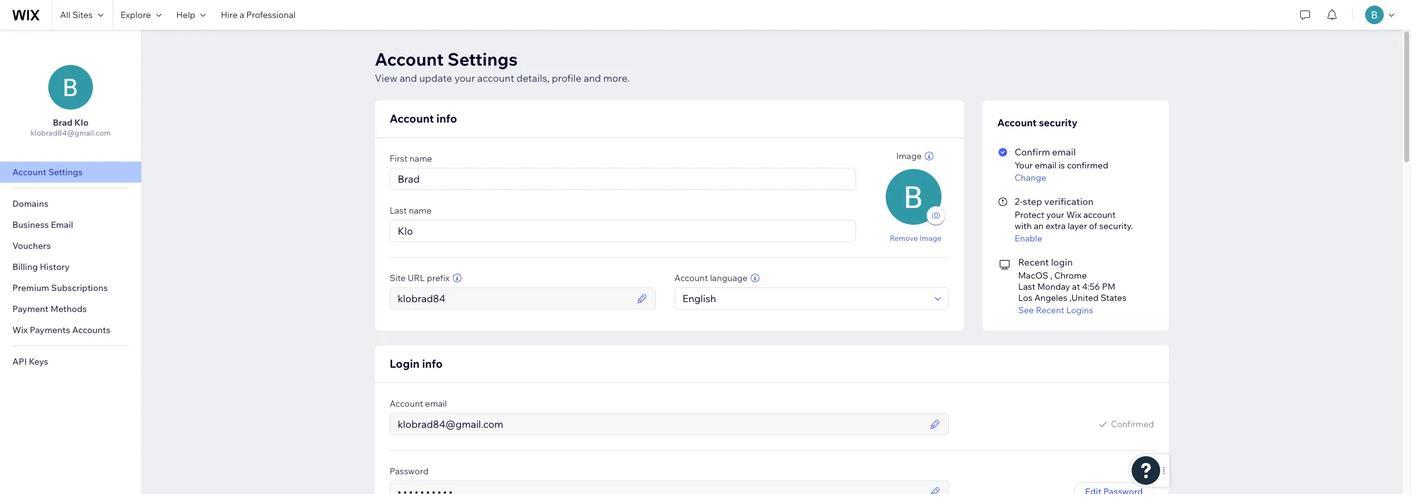 Task type: locate. For each thing, give the bounding box(es) containing it.
business email
[[12, 219, 73, 231]]

info down update
[[437, 112, 457, 126]]

settings up domains link
[[48, 167, 83, 178]]

verification
[[1045, 196, 1094, 208]]

payment methods link
[[0, 299, 141, 320]]

recent
[[1019, 257, 1050, 268], [1036, 305, 1065, 316]]

url
[[408, 273, 425, 284]]

last
[[390, 205, 407, 216], [1019, 281, 1036, 293]]

1 vertical spatial image
[[920, 233, 942, 243]]

step
[[1023, 196, 1043, 208]]

1 horizontal spatial your
[[1047, 209, 1065, 221]]

wix down payment
[[12, 325, 28, 336]]

protect
[[1015, 209, 1045, 221]]

your inside account settings view and update your account details, profile and more.
[[455, 72, 475, 84]]

of
[[1090, 221, 1098, 232]]

0 horizontal spatial account
[[478, 72, 515, 84]]

None field
[[679, 288, 932, 309]]

1 vertical spatial last
[[1019, 281, 1036, 293]]

settings up update
[[448, 48, 518, 70]]

confirm
[[1015, 146, 1051, 158]]

wix down "verification"
[[1067, 209, 1082, 221]]

remove image button
[[890, 232, 942, 244]]

business
[[12, 219, 49, 231]]

premium
[[12, 283, 49, 294]]

recent up macos
[[1019, 257, 1050, 268]]

hire a professional link
[[213, 0, 303, 30]]

account inside 2-step verification protect your wix account with an extra layer of security. enable
[[1084, 209, 1116, 221]]

email up the is
[[1053, 146, 1076, 158]]

account up "confirm"
[[998, 117, 1037, 129]]

login
[[390, 357, 420, 371]]

password
[[390, 466, 429, 477]]

name right 'first'
[[410, 153, 432, 164]]

api keys
[[12, 356, 48, 368]]

pm
[[1103, 281, 1116, 293]]

0 vertical spatial recent
[[1019, 257, 1050, 268]]

and right view
[[400, 72, 417, 84]]

account down login at the bottom left of the page
[[390, 399, 423, 410]]

details,
[[517, 72, 550, 84]]

confirm email your email is confirmed change
[[1015, 146, 1109, 183]]

settings
[[448, 48, 518, 70], [48, 167, 83, 178]]

account for account email
[[390, 399, 423, 410]]

account
[[478, 72, 515, 84], [1084, 209, 1116, 221]]

klobrad84@gmail.com
[[31, 128, 111, 138]]

1 vertical spatial info
[[422, 357, 443, 371]]

account info
[[390, 112, 457, 126]]

security
[[1040, 117, 1078, 129]]

account up enable button
[[1084, 209, 1116, 221]]

account settings link
[[0, 162, 141, 183]]

0 horizontal spatial settings
[[48, 167, 83, 178]]

see
[[1019, 305, 1035, 316]]

account left details,
[[478, 72, 515, 84]]

enable
[[1015, 233, 1043, 244]]

2-step verification protect your wix account with an extra layer of security. enable
[[1015, 196, 1134, 244]]

1 vertical spatial wix
[[12, 325, 28, 336]]

1 horizontal spatial and
[[584, 72, 601, 84]]

settings for account settings
[[48, 167, 83, 178]]

0 vertical spatial name
[[410, 153, 432, 164]]

wix payments accounts
[[12, 325, 110, 336]]

your
[[455, 72, 475, 84], [1047, 209, 1065, 221]]

0 vertical spatial image
[[897, 151, 922, 162]]

1 vertical spatial account
[[1084, 209, 1116, 221]]

0 horizontal spatial wix
[[12, 325, 28, 336]]

0 vertical spatial wix
[[1067, 209, 1082, 221]]

0 vertical spatial info
[[437, 112, 457, 126]]

0 vertical spatial account
[[478, 72, 515, 84]]

info right login at the bottom left of the page
[[422, 357, 443, 371]]

2 vertical spatial email
[[425, 399, 447, 410]]

None text field
[[394, 482, 927, 495]]

last down 'first'
[[390, 205, 407, 216]]

your right update
[[455, 72, 475, 84]]

security.
[[1100, 221, 1134, 232]]

and left more.
[[584, 72, 601, 84]]

account up domains
[[12, 167, 46, 178]]

hire
[[221, 9, 238, 20]]

Email address text field
[[394, 414, 927, 435]]

wix payments accounts link
[[0, 320, 141, 341]]

account up first name
[[390, 112, 434, 126]]

Enter your first name. text field
[[394, 169, 852, 190]]

logins
[[1067, 305, 1094, 316]]

1 horizontal spatial wix
[[1067, 209, 1082, 221]]

your down "verification"
[[1047, 209, 1065, 221]]

profile
[[552, 72, 582, 84]]

business email link
[[0, 214, 141, 236]]

1 horizontal spatial settings
[[448, 48, 518, 70]]

settings inside the sidebar element
[[48, 167, 83, 178]]

1 horizontal spatial account
[[1084, 209, 1116, 221]]

2 and from the left
[[584, 72, 601, 84]]

email left the is
[[1035, 160, 1057, 171]]

1 horizontal spatial last
[[1019, 281, 1036, 293]]

1 vertical spatial name
[[409, 205, 432, 216]]

login
[[1052, 257, 1073, 268]]

1 vertical spatial your
[[1047, 209, 1065, 221]]

see recent logins button
[[1019, 305, 1155, 316]]

email for confirm
[[1053, 146, 1076, 158]]

vouchers link
[[0, 236, 141, 257]]

account inside account settings view and update your account details, profile and more.
[[375, 48, 444, 70]]

0 horizontal spatial and
[[400, 72, 417, 84]]

name down first name
[[409, 205, 432, 216]]

language
[[710, 273, 748, 284]]

confirmed
[[1112, 419, 1155, 430]]

account up view
[[375, 48, 444, 70]]

email down login info
[[425, 399, 447, 410]]

recent down angeles
[[1036, 305, 1065, 316]]

professional
[[246, 9, 296, 20]]

all
[[60, 9, 71, 20]]

account for account info
[[390, 112, 434, 126]]

prefix
[[427, 273, 450, 284]]

payment
[[12, 304, 49, 315]]

layer
[[1068, 221, 1088, 232]]

0 horizontal spatial your
[[455, 72, 475, 84]]

last up see
[[1019, 281, 1036, 293]]

account left language
[[675, 273, 708, 284]]

settings inside account settings view and update your account details, profile and more.
[[448, 48, 518, 70]]

1 vertical spatial email
[[1035, 160, 1057, 171]]

0 vertical spatial settings
[[448, 48, 518, 70]]

klo
[[74, 117, 89, 128]]

wix inside 2-step verification protect your wix account with an extra layer of security. enable
[[1067, 209, 1082, 221]]

1 vertical spatial settings
[[48, 167, 83, 178]]

payments
[[30, 325, 70, 336]]

wix inside the sidebar element
[[12, 325, 28, 336]]

account inside the sidebar element
[[12, 167, 46, 178]]

recent login macos , chrome last monday at 4:56 pm los angeles ,united states see recent logins
[[1019, 257, 1127, 316]]

account security
[[998, 117, 1078, 129]]

an
[[1034, 221, 1044, 232]]

your
[[1015, 160, 1033, 171]]

last name
[[390, 205, 432, 216]]

account settings
[[12, 167, 83, 178]]

site
[[390, 273, 406, 284]]

0 vertical spatial your
[[455, 72, 475, 84]]

0 vertical spatial email
[[1053, 146, 1076, 158]]

account language
[[675, 273, 748, 284]]

info
[[437, 112, 457, 126], [422, 357, 443, 371]]

billing history
[[12, 262, 70, 273]]

is
[[1059, 160, 1066, 171]]

name
[[410, 153, 432, 164], [409, 205, 432, 216]]

email for account
[[425, 399, 447, 410]]

account inside account settings view and update your account details, profile and more.
[[478, 72, 515, 84]]

0 vertical spatial last
[[390, 205, 407, 216]]

confirmed
[[1068, 160, 1109, 171]]



Task type: describe. For each thing, give the bounding box(es) containing it.
billing
[[12, 262, 38, 273]]

methods
[[50, 304, 87, 315]]

domains
[[12, 198, 48, 209]]

at
[[1073, 281, 1081, 293]]

name for last name
[[409, 205, 432, 216]]

remove
[[890, 233, 918, 243]]

account for account language
[[675, 273, 708, 284]]

vouchers
[[12, 240, 51, 252]]

change button
[[1015, 172, 1153, 183]]

account for settings
[[478, 72, 515, 84]]

0 horizontal spatial last
[[390, 205, 407, 216]]

image inside remove image button
[[920, 233, 942, 243]]

,united
[[1070, 293, 1099, 304]]

all sites
[[60, 9, 93, 20]]

last inside recent login macos , chrome last monday at 4:56 pm los angeles ,united states see recent logins
[[1019, 281, 1036, 293]]

4:56
[[1083, 281, 1101, 293]]

1 and from the left
[[400, 72, 417, 84]]

macos
[[1019, 270, 1049, 281]]

account for step
[[1084, 209, 1116, 221]]

brad
[[53, 117, 73, 128]]

account for account security
[[998, 117, 1037, 129]]

with
[[1015, 221, 1032, 232]]

account for account settings view and update your account details, profile and more.
[[375, 48, 444, 70]]

change
[[1015, 172, 1047, 183]]

1 vertical spatial recent
[[1036, 305, 1065, 316]]

account settings view and update your account details, profile and more.
[[375, 48, 630, 84]]

keys
[[29, 356, 48, 368]]

name for first name
[[410, 153, 432, 164]]

first name
[[390, 153, 432, 164]]

help
[[176, 9, 196, 20]]

help button
[[169, 0, 213, 30]]

,
[[1051, 270, 1053, 281]]

billing history link
[[0, 257, 141, 278]]

explore
[[121, 9, 151, 20]]

sidebar element
[[0, 30, 142, 495]]

more.
[[604, 72, 630, 84]]

premium subscriptions
[[12, 283, 108, 294]]

history
[[40, 262, 70, 273]]

login info
[[390, 357, 443, 371]]

account for account settings
[[12, 167, 46, 178]]

chrome
[[1055, 270, 1087, 281]]

extra
[[1046, 221, 1066, 232]]

Choose an account name text field
[[394, 288, 633, 309]]

premium subscriptions link
[[0, 278, 141, 299]]

2-
[[1015, 196, 1023, 208]]

account email
[[390, 399, 447, 410]]

settings for account settings view and update your account details, profile and more.
[[448, 48, 518, 70]]

api keys link
[[0, 351, 141, 373]]

brad klo klobrad84@gmail.com
[[31, 117, 111, 138]]

info for account info
[[437, 112, 457, 126]]

view
[[375, 72, 398, 84]]

remove image
[[890, 233, 942, 243]]

site url prefix
[[390, 273, 450, 284]]

first
[[390, 153, 408, 164]]

enable button
[[1015, 233, 1153, 244]]

angeles
[[1035, 293, 1068, 304]]

payment methods
[[12, 304, 87, 315]]

a
[[240, 9, 244, 20]]

accounts
[[72, 325, 110, 336]]

states
[[1101, 293, 1127, 304]]

api
[[12, 356, 27, 368]]

info for login info
[[422, 357, 443, 371]]

los
[[1019, 293, 1033, 304]]

domains link
[[0, 193, 141, 214]]

sites
[[72, 9, 93, 20]]

email
[[51, 219, 73, 231]]

monday
[[1038, 281, 1071, 293]]

Enter your last name. text field
[[394, 221, 852, 242]]

your inside 2-step verification protect your wix account with an extra layer of security. enable
[[1047, 209, 1065, 221]]

subscriptions
[[51, 283, 108, 294]]

hire a professional
[[221, 9, 296, 20]]

update
[[420, 72, 452, 84]]



Task type: vqa. For each thing, say whether or not it's contained in the screenshot.
of
yes



